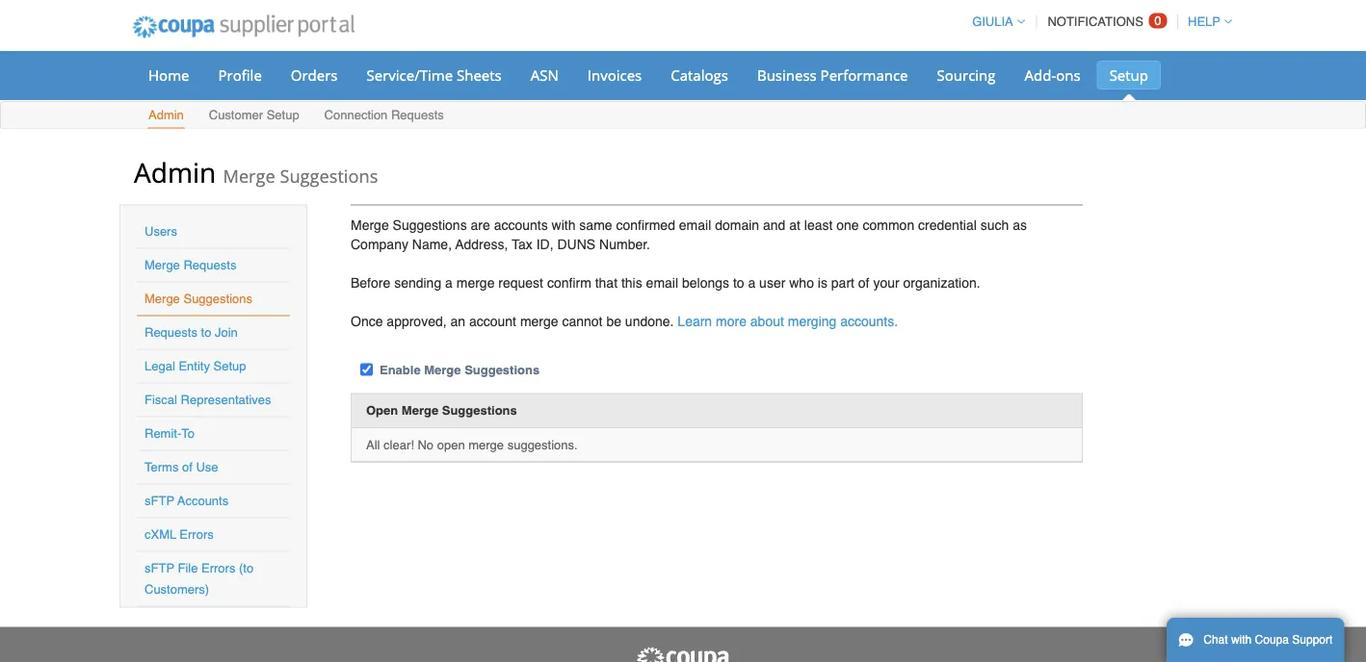 Task type: locate. For each thing, give the bounding box(es) containing it.
merge requests link
[[145, 258, 236, 273]]

0 vertical spatial with
[[552, 217, 576, 233]]

0 horizontal spatial with
[[552, 217, 576, 233]]

2 vertical spatial setup
[[213, 359, 246, 374]]

0 horizontal spatial setup
[[213, 359, 246, 374]]

sftp up cxml
[[145, 494, 174, 509]]

no
[[418, 438, 434, 452]]

admin link
[[147, 104, 185, 129]]

navigation
[[964, 3, 1232, 40]]

errors left "(to"
[[201, 562, 235, 576]]

email left domain
[[679, 217, 711, 233]]

suggestions up "join"
[[183, 292, 252, 306]]

suggestions.
[[507, 438, 578, 452]]

sftp accounts link
[[145, 494, 229, 509]]

1 vertical spatial admin
[[134, 154, 216, 190]]

of
[[858, 275, 869, 290], [182, 461, 193, 475]]

belongs
[[682, 275, 729, 290]]

of left use
[[182, 461, 193, 475]]

name,
[[412, 237, 452, 252]]

setup down notifications 0
[[1109, 65, 1148, 85]]

support
[[1292, 634, 1333, 647]]

with right chat
[[1231, 634, 1252, 647]]

1 vertical spatial with
[[1231, 634, 1252, 647]]

sftp
[[145, 494, 174, 509], [145, 562, 174, 576]]

errors down accounts
[[180, 528, 214, 542]]

asn link
[[518, 61, 571, 90]]

2 sftp from the top
[[145, 562, 174, 576]]

help
[[1188, 14, 1221, 29]]

0 vertical spatial email
[[679, 217, 711, 233]]

merge down 'address,'
[[456, 275, 495, 290]]

1 horizontal spatial with
[[1231, 634, 1252, 647]]

suggestions
[[280, 164, 378, 188], [393, 217, 467, 233], [183, 292, 252, 306], [464, 363, 540, 377], [442, 404, 517, 418]]

requests
[[391, 108, 444, 122], [183, 258, 236, 273], [145, 326, 197, 340]]

one
[[836, 217, 859, 233]]

duns
[[557, 237, 596, 252]]

1 vertical spatial to
[[201, 326, 211, 340]]

home
[[148, 65, 189, 85]]

merge
[[223, 164, 275, 188], [351, 217, 389, 233], [145, 258, 180, 273], [145, 292, 180, 306], [424, 363, 461, 377], [402, 404, 438, 418]]

1 vertical spatial errors
[[201, 562, 235, 576]]

requests down the 'service/time'
[[391, 108, 444, 122]]

1 horizontal spatial to
[[733, 275, 744, 290]]

suggestions down connection
[[280, 164, 378, 188]]

merge for open
[[468, 438, 504, 452]]

to right belongs
[[733, 275, 744, 290]]

a left user
[[748, 275, 756, 290]]

cxml
[[145, 528, 176, 542]]

service/time
[[367, 65, 453, 85]]

email right this
[[646, 275, 678, 290]]

0 vertical spatial sftp
[[145, 494, 174, 509]]

common
[[863, 217, 914, 233]]

requests up the merge suggestions
[[183, 258, 236, 273]]

customer setup link
[[208, 104, 300, 129]]

2 vertical spatial merge
[[468, 438, 504, 452]]

notifications 0
[[1048, 13, 1161, 29]]

0 vertical spatial setup
[[1109, 65, 1148, 85]]

suggestions down account
[[464, 363, 540, 377]]

remit-
[[145, 427, 181, 441]]

2 horizontal spatial setup
[[1109, 65, 1148, 85]]

1 vertical spatial requests
[[183, 258, 236, 273]]

sftp inside sftp file errors (to customers)
[[145, 562, 174, 576]]

a right sending
[[445, 275, 453, 290]]

remit-to
[[145, 427, 195, 441]]

add-ons
[[1025, 65, 1081, 85]]

confirmed
[[616, 217, 675, 233]]

merge up company
[[351, 217, 389, 233]]

once approved, an account merge cannot be undone. learn more about merging accounts.
[[351, 314, 898, 329]]

sftp file errors (to customers)
[[145, 562, 254, 597]]

with
[[552, 217, 576, 233], [1231, 634, 1252, 647]]

1 sftp from the top
[[145, 494, 174, 509]]

0 horizontal spatial a
[[445, 275, 453, 290]]

entity
[[179, 359, 210, 374]]

1 vertical spatial merge
[[520, 314, 558, 329]]

cannot
[[562, 314, 603, 329]]

merge for account
[[520, 314, 558, 329]]

clear!
[[383, 438, 414, 452]]

before sending a merge request confirm that this email belongs to a user who is part of your organization.
[[351, 275, 980, 290]]

confirm
[[547, 275, 591, 290]]

1 vertical spatial sftp
[[145, 562, 174, 576]]

merge right open
[[468, 438, 504, 452]]

invoices link
[[575, 61, 654, 90]]

performance
[[820, 65, 908, 85]]

admin down home link
[[148, 108, 184, 122]]

customers)
[[145, 583, 209, 597]]

connection
[[324, 108, 388, 122]]

business performance link
[[745, 61, 921, 90]]

service/time sheets link
[[354, 61, 514, 90]]

accounts.
[[840, 314, 898, 329]]

profile
[[218, 65, 262, 85]]

sftp for sftp file errors (to customers)
[[145, 562, 174, 576]]

1 horizontal spatial setup
[[267, 108, 299, 122]]

setup down "join"
[[213, 359, 246, 374]]

1 a from the left
[[445, 275, 453, 290]]

approved,
[[387, 314, 447, 329]]

1 vertical spatial email
[[646, 275, 678, 290]]

fiscal
[[145, 393, 177, 408]]

1 horizontal spatial a
[[748, 275, 756, 290]]

errors
[[180, 528, 214, 542], [201, 562, 235, 576]]

0 vertical spatial admin
[[148, 108, 184, 122]]

1 vertical spatial of
[[182, 461, 193, 475]]

who
[[789, 275, 814, 290]]

admin
[[148, 108, 184, 122], [134, 154, 216, 190]]

all
[[366, 438, 380, 452]]

0 vertical spatial to
[[733, 275, 744, 290]]

enable
[[380, 363, 421, 377]]

setup right customer
[[267, 108, 299, 122]]

merge inside merge suggestions are accounts with same confirmed email domain and at least one common credential such as company name, address, tax id, duns number.
[[351, 217, 389, 233]]

home link
[[136, 61, 202, 90]]

to left "join"
[[201, 326, 211, 340]]

a
[[445, 275, 453, 290], [748, 275, 756, 290]]

business
[[757, 65, 817, 85]]

merge down users link
[[145, 258, 180, 273]]

admin down admin link
[[134, 154, 216, 190]]

1 horizontal spatial coupa supplier portal image
[[635, 647, 731, 663]]

customer
[[209, 108, 263, 122]]

fiscal representatives link
[[145, 393, 271, 408]]

asn
[[531, 65, 559, 85]]

coupa supplier portal image
[[119, 3, 368, 51], [635, 647, 731, 663]]

suggestions inside admin merge suggestions
[[280, 164, 378, 188]]

merge down request
[[520, 314, 558, 329]]

0 horizontal spatial of
[[182, 461, 193, 475]]

requests for connection requests
[[391, 108, 444, 122]]

legal
[[145, 359, 175, 374]]

0
[[1154, 13, 1161, 28]]

with up duns
[[552, 217, 576, 233]]

are
[[471, 217, 490, 233]]

2 a from the left
[[748, 275, 756, 290]]

merge
[[456, 275, 495, 290], [520, 314, 558, 329], [468, 438, 504, 452]]

setup
[[1109, 65, 1148, 85], [267, 108, 299, 122], [213, 359, 246, 374]]

of right part at right top
[[858, 275, 869, 290]]

this
[[621, 275, 642, 290]]

before
[[351, 275, 390, 290]]

sftp file errors (to customers) link
[[145, 562, 254, 597]]

requests inside connection requests link
[[391, 108, 444, 122]]

join
[[215, 326, 238, 340]]

None checkbox
[[360, 364, 373, 376]]

least
[[804, 217, 833, 233]]

suggestions up name,
[[393, 217, 467, 233]]

sftp up customers)
[[145, 562, 174, 576]]

requests up legal
[[145, 326, 197, 340]]

open
[[437, 438, 465, 452]]

0 vertical spatial requests
[[391, 108, 444, 122]]

suggestions up all clear! no open merge suggestions.
[[442, 404, 517, 418]]

0 vertical spatial of
[[858, 275, 869, 290]]

representatives
[[181, 393, 271, 408]]

1 horizontal spatial of
[[858, 275, 869, 290]]

0 vertical spatial coupa supplier portal image
[[119, 3, 368, 51]]

merge down the customer setup link
[[223, 164, 275, 188]]

at
[[789, 217, 801, 233]]

1 vertical spatial setup
[[267, 108, 299, 122]]



Task type: describe. For each thing, give the bounding box(es) containing it.
id,
[[536, 237, 554, 252]]

requests to join
[[145, 326, 238, 340]]

2 vertical spatial requests
[[145, 326, 197, 340]]

suggestions for open
[[442, 404, 517, 418]]

chat with coupa support button
[[1167, 619, 1344, 663]]

merge up open merge suggestions
[[424, 363, 461, 377]]

admin merge suggestions
[[134, 154, 378, 190]]

terms
[[145, 461, 179, 475]]

add-ons link
[[1012, 61, 1093, 90]]

giulia link
[[964, 14, 1025, 29]]

such
[[980, 217, 1009, 233]]

chat
[[1204, 634, 1228, 647]]

navigation containing notifications 0
[[964, 3, 1232, 40]]

and
[[763, 217, 786, 233]]

with inside button
[[1231, 634, 1252, 647]]

merge requests
[[145, 258, 236, 273]]

undone.
[[625, 314, 674, 329]]

learn
[[678, 314, 712, 329]]

open merge suggestions
[[366, 404, 517, 418]]

credential
[[918, 217, 977, 233]]

remit-to link
[[145, 427, 195, 441]]

0 vertical spatial merge
[[456, 275, 495, 290]]

to
[[181, 427, 195, 441]]

organization.
[[903, 275, 980, 290]]

cxml errors link
[[145, 528, 214, 542]]

sftp for sftp accounts
[[145, 494, 174, 509]]

customer setup
[[209, 108, 299, 122]]

connection requests link
[[323, 104, 445, 129]]

merge down merge requests
[[145, 292, 180, 306]]

users link
[[145, 224, 177, 239]]

account
[[469, 314, 516, 329]]

requests for merge requests
[[183, 258, 236, 273]]

coupa
[[1255, 634, 1289, 647]]

(to
[[239, 562, 254, 576]]

0 horizontal spatial coupa supplier portal image
[[119, 3, 368, 51]]

0 vertical spatial errors
[[180, 528, 214, 542]]

requests to join link
[[145, 326, 238, 340]]

catalogs link
[[658, 61, 741, 90]]

setup inside setup link
[[1109, 65, 1148, 85]]

terms of use
[[145, 461, 218, 475]]

fiscal representatives
[[145, 393, 271, 408]]

ons
[[1056, 65, 1081, 85]]

add-
[[1025, 65, 1056, 85]]

sourcing link
[[924, 61, 1008, 90]]

that
[[595, 275, 618, 290]]

profile link
[[206, 61, 274, 90]]

service/time sheets
[[367, 65, 502, 85]]

number.
[[599, 237, 650, 252]]

tax
[[512, 237, 533, 252]]

suggestions for enable
[[464, 363, 540, 377]]

orders
[[291, 65, 338, 85]]

learn more about merging accounts. link
[[678, 314, 898, 329]]

admin for admin
[[148, 108, 184, 122]]

once
[[351, 314, 383, 329]]

cxml errors
[[145, 528, 214, 542]]

0 horizontal spatial to
[[201, 326, 211, 340]]

with inside merge suggestions are accounts with same confirmed email domain and at least one common credential such as company name, address, tax id, duns number.
[[552, 217, 576, 233]]

merge suggestions are accounts with same confirmed email domain and at least one common credential such as company name, address, tax id, duns number.
[[351, 217, 1027, 252]]

part
[[831, 275, 854, 290]]

company
[[351, 237, 408, 252]]

admin for admin merge suggestions
[[134, 154, 216, 190]]

accounts
[[177, 494, 229, 509]]

errors inside sftp file errors (to customers)
[[201, 562, 235, 576]]

sheets
[[457, 65, 502, 85]]

email inside merge suggestions are accounts with same confirmed email domain and at least one common credential such as company name, address, tax id, duns number.
[[679, 217, 711, 233]]

legal entity setup link
[[145, 359, 246, 374]]

users
[[145, 224, 177, 239]]

suggestions inside merge suggestions are accounts with same confirmed email domain and at least one common credential such as company name, address, tax id, duns number.
[[393, 217, 467, 233]]

notifications
[[1048, 14, 1143, 29]]

merge up no
[[402, 404, 438, 418]]

chat with coupa support
[[1204, 634, 1333, 647]]

be
[[606, 314, 621, 329]]

merge suggestions link
[[145, 292, 252, 306]]

giulia
[[972, 14, 1013, 29]]

merge suggestions
[[145, 292, 252, 306]]

setup link
[[1097, 61, 1161, 90]]

invoices
[[587, 65, 642, 85]]

as
[[1013, 217, 1027, 233]]

merging
[[788, 314, 837, 329]]

1 vertical spatial coupa supplier portal image
[[635, 647, 731, 663]]

setup inside the customer setup link
[[267, 108, 299, 122]]

business performance
[[757, 65, 908, 85]]

suggestions for admin
[[280, 164, 378, 188]]

enable merge suggestions
[[380, 363, 540, 377]]

catalogs
[[671, 65, 728, 85]]

help link
[[1179, 14, 1232, 29]]

connection requests
[[324, 108, 444, 122]]

sftp accounts
[[145, 494, 229, 509]]

an
[[450, 314, 465, 329]]

about
[[750, 314, 784, 329]]

request
[[498, 275, 543, 290]]

merge inside admin merge suggestions
[[223, 164, 275, 188]]

is
[[818, 275, 827, 290]]



Task type: vqa. For each thing, say whether or not it's contained in the screenshot.
progress bar
no



